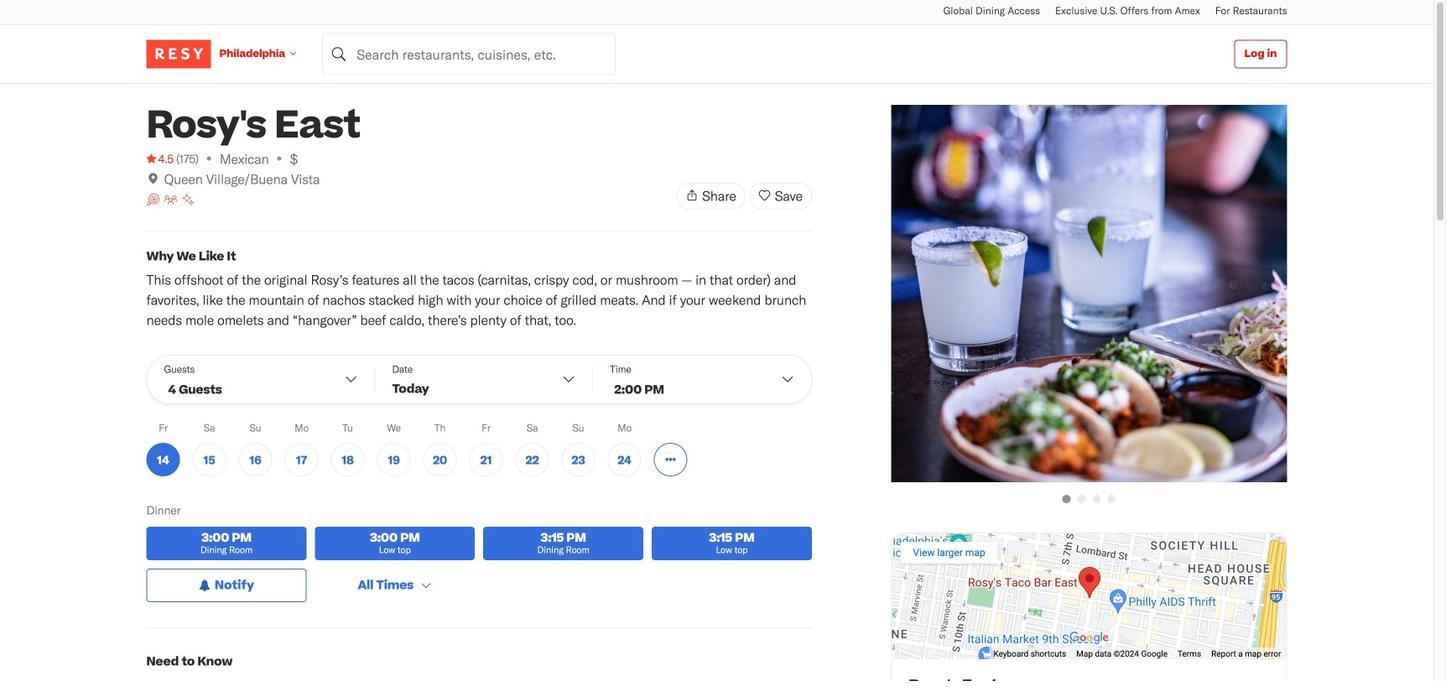 Task type: locate. For each thing, give the bounding box(es) containing it.
Search restaurants, cuisines, etc. text field
[[322, 33, 616, 75]]

None field
[[322, 33, 616, 75]]



Task type: describe. For each thing, give the bounding box(es) containing it.
4.5 out of 5 stars image
[[146, 150, 174, 167]]



Task type: vqa. For each thing, say whether or not it's contained in the screenshot.
field
yes



